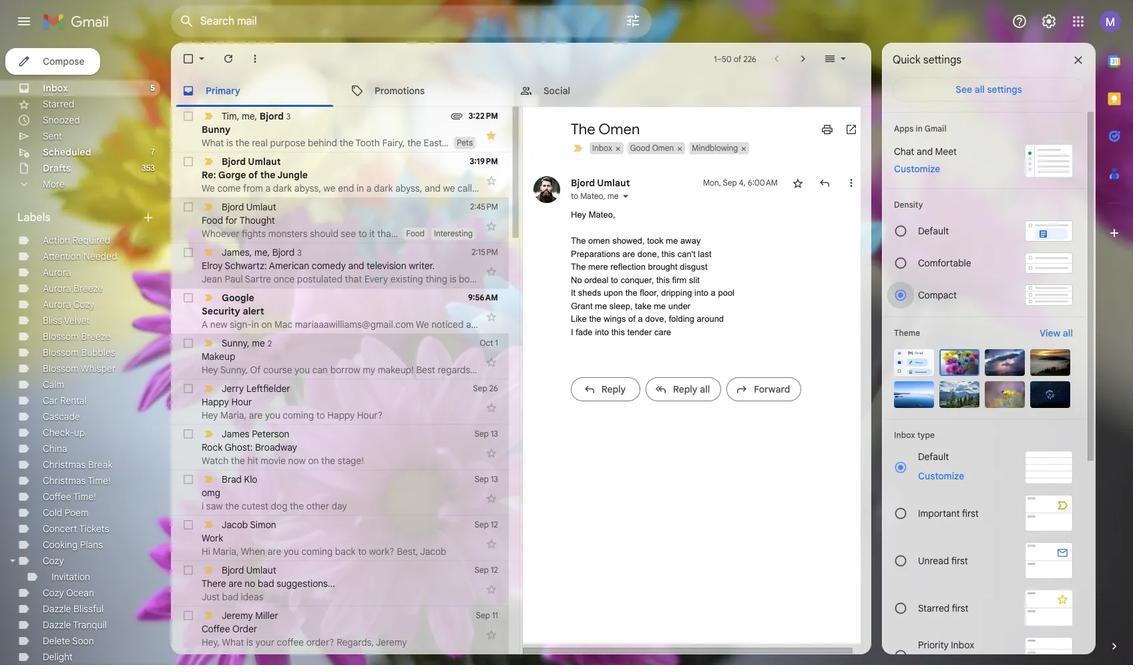Task type: describe. For each thing, give the bounding box(es) containing it.
umlaut inside bjord umlaut there are no bad suggestions... just bad ideas
[[246, 565, 277, 577]]

omen
[[589, 236, 610, 246]]

coffee time! link
[[43, 491, 96, 503]]

velvet
[[64, 315, 90, 327]]

up
[[74, 427, 85, 439]]

row containing jeremy miller coffee order hey, what is your coffee order? regards, jeremy
[[171, 607, 509, 652]]

primary tab
[[171, 75, 339, 107]]

social
[[544, 85, 571, 97]]

me left the 2
[[252, 337, 265, 349]]

aurora breeze
[[43, 283, 103, 295]]

umlaut up re: gorge of the jungle
[[248, 156, 281, 168]]

simon
[[250, 519, 276, 531]]

1 vertical spatial this
[[657, 275, 670, 285]]

around
[[697, 314, 724, 324]]

mon, sep 4, 6:00 am
[[704, 178, 778, 188]]

sep for jerry leftfielder happy hour hey maria, are you coming to happy hour?
[[473, 384, 488, 394]]

sep 13 for brad klo omg i saw the cutest dog the other day
[[475, 474, 498, 484]]

hour?
[[357, 410, 383, 422]]

james for ,
[[222, 246, 250, 258]]

1 50 of 226
[[714, 54, 757, 64]]

security
[[202, 305, 240, 317]]

row containing google
[[171, 289, 509, 334]]

0 horizontal spatial settings
[[924, 53, 962, 67]]

mon,
[[704, 178, 721, 188]]

the for the omen
[[571, 120, 596, 138]]

cozy ocean
[[43, 587, 94, 599]]

sep for brad klo omg i saw the cutest dog the other day
[[475, 474, 489, 484]]

Search mail text field
[[200, 15, 588, 28]]

inbox for inbox link
[[43, 82, 68, 94]]

sep for bjord umlaut there are no bad suggestions... just bad ideas
[[475, 565, 489, 575]]

blossom whisper link
[[43, 363, 116, 375]]

toggle split pane mode image
[[824, 52, 837, 65]]

now
[[288, 455, 306, 467]]

you for leftfielder
[[265, 410, 281, 422]]

bjord up american on the top of page
[[272, 246, 295, 258]]

sep inside cell
[[723, 178, 737, 188]]

oct
[[480, 338, 493, 348]]

bjord inside bjord umlaut there are no bad suggestions... just bad ideas
[[222, 565, 244, 577]]

0 horizontal spatial into
[[595, 327, 609, 337]]

7
[[151, 147, 155, 157]]

take
[[635, 301, 652, 311]]

sep 12 for bjord umlaut there are no bad suggestions... just bad ideas
[[475, 565, 498, 575]]

concert tickets
[[43, 523, 109, 535]]

done,
[[638, 249, 660, 259]]

coffee inside jeremy miller coffee order hey, what is your coffee order? regards, jeremy
[[202, 623, 230, 635]]

re: gorge of the jungle
[[202, 169, 308, 181]]

unread
[[919, 555, 950, 567]]

bjord up gorge
[[222, 156, 246, 168]]

sent
[[43, 130, 62, 142]]

dazzle blissful link
[[43, 603, 104, 615]]

aurora cozy link
[[43, 299, 95, 311]]

sep 11
[[476, 611, 498, 621]]

2 row from the top
[[171, 152, 509, 198]]

0 vertical spatial cozy
[[73, 299, 95, 311]]

other
[[306, 500, 329, 512]]

12 for jacob simon work hi maria, when are you coming back to work? best, jacob
[[491, 520, 498, 530]]

0 horizontal spatial a
[[638, 314, 643, 324]]

customize button for default
[[911, 468, 973, 484]]

starred for starred first
[[919, 602, 950, 614]]

sep for james peterson rock ghost: broadway watch the hit movie now on the stage!
[[475, 429, 489, 439]]

bliss
[[43, 315, 62, 327]]

the for the omen showed, took me away preparations are done, this can't last the mere reflection brought disgust no ordeal to conquer, this firm slit it sheds upon the floor, dripping into a pool grant me sleep, take me under like the wings of a dove, folding around i fade into this tender care
[[571, 236, 586, 246]]

thought
[[240, 214, 275, 227]]

row containing james
[[171, 243, 509, 289]]

compact
[[919, 289, 958, 301]]

not starred image
[[792, 176, 805, 190]]

3 for tim
[[286, 111, 291, 121]]

compose button
[[5, 48, 101, 75]]

sep 13 for james peterson rock ghost: broadway watch the hit movie now on the stage!
[[475, 429, 498, 439]]

and inside "link"
[[348, 260, 364, 272]]

to inside the omen showed, took me away preparations are done, this can't last the mere reflection brought disgust no ordeal to conquer, this firm slit it sheds upon the floor, dripping into a pool grant me sleep, take me under like the wings of a dove, folding around i fade into this tender care
[[611, 275, 619, 285]]

, up "schwartz:"
[[250, 246, 252, 258]]

bjord umlaut for 2:45 pm
[[222, 201, 277, 213]]

food for food for thought
[[202, 214, 223, 227]]

blossom for blossom bubbles
[[43, 347, 79, 359]]

hi
[[202, 546, 210, 558]]

aurora breeze link
[[43, 283, 103, 295]]

showed,
[[613, 236, 645, 246]]

5
[[150, 83, 155, 93]]

sep for jeremy miller coffee order hey, what is your coffee order? regards, jeremy
[[476, 611, 490, 621]]

alert
[[243, 305, 264, 317]]

cold
[[43, 507, 62, 519]]

time! for coffee time!
[[73, 491, 96, 503]]

the down ghost: at the left bottom
[[231, 455, 245, 467]]

the down 'conquer,'
[[626, 288, 638, 298]]

omg
[[202, 487, 220, 499]]

work?
[[369, 546, 395, 558]]

regards,
[[337, 637, 374, 649]]

comedy
[[312, 260, 346, 272]]

best,
[[397, 546, 419, 558]]

to mateo , me
[[571, 191, 619, 201]]

delight link
[[43, 651, 73, 663]]

american
[[269, 260, 310, 272]]

0 vertical spatial jeremy
[[222, 610, 253, 622]]

0 vertical spatial jacob
[[222, 519, 248, 531]]

of inside the omen showed, took me away preparations are done, this can't last the mere reflection brought disgust no ordeal to conquer, this firm slit it sheds upon the floor, dripping into a pool grant me sleep, take me under like the wings of a dove, folding around i fade into this tender care
[[629, 314, 636, 324]]

stage!
[[338, 455, 364, 467]]

main menu image
[[16, 13, 32, 29]]

me down sheds
[[595, 301, 607, 311]]

sheds
[[578, 288, 602, 298]]

1 horizontal spatial happy
[[328, 410, 355, 422]]

concert
[[43, 523, 77, 535]]

0 vertical spatial bad
[[258, 578, 274, 590]]

umlaut up thought
[[246, 201, 277, 213]]

dazzle tranquil link
[[43, 619, 107, 631]]

blossom for blossom whisper
[[43, 363, 79, 375]]

see all settings
[[956, 84, 1023, 96]]

inbox type element
[[895, 430, 1074, 440]]

inbox button
[[590, 142, 614, 154]]

inbox right priority
[[952, 639, 975, 651]]

scheduled
[[43, 146, 91, 158]]

view all
[[1040, 327, 1074, 339]]

1 vertical spatial bjord umlaut
[[571, 177, 630, 189]]

labels heading
[[17, 211, 142, 224]]

0 vertical spatial 1
[[714, 54, 717, 64]]

omen for good omen
[[653, 143, 674, 153]]

took
[[648, 236, 664, 246]]

christmas break
[[43, 459, 113, 471]]

to inside jacob simon work hi maria, when are you coming back to work? best, jacob
[[358, 546, 367, 558]]

first for starred first
[[952, 602, 969, 614]]

gmail
[[925, 124, 947, 134]]

sep 12 for jacob simon work hi maria, when are you coming back to work? best, jacob
[[475, 520, 498, 530]]

aurora for aurora link
[[43, 267, 71, 279]]

2
[[268, 338, 272, 348]]

important according to google magic. switch
[[571, 142, 585, 155]]

to inside jerry leftfielder happy hour hey maria, are you coming to happy hour?
[[317, 410, 325, 422]]

the left jungle
[[260, 169, 276, 181]]

more
[[43, 178, 64, 190]]

suggestions...
[[277, 578, 335, 590]]

blissful
[[74, 603, 104, 615]]

me right mateo
[[608, 191, 619, 201]]

0 horizontal spatial happy
[[202, 396, 229, 408]]

cozy link
[[43, 555, 64, 567]]

aurora link
[[43, 267, 71, 279]]

tab list containing primary
[[171, 75, 872, 107]]

3 for james
[[297, 248, 302, 258]]

james for peterson
[[222, 428, 250, 440]]

12 for bjord umlaut there are no bad suggestions... just bad ideas
[[491, 565, 498, 575]]

social tab
[[509, 75, 677, 107]]

row containing brad klo omg i saw the cutest dog the other day
[[171, 470, 509, 516]]

saw
[[206, 500, 223, 512]]

blossom for blossom breeze
[[43, 331, 79, 343]]

more image
[[249, 52, 262, 65]]

time! for christmas time!
[[88, 475, 111, 487]]

elroy
[[202, 260, 223, 272]]

your
[[256, 637, 275, 649]]

christmas break link
[[43, 459, 113, 471]]

pool
[[719, 288, 735, 298]]

inbox for inbox "button"
[[593, 143, 613, 153]]

omen for the omen
[[599, 120, 640, 138]]

dazzle for dazzle tranquil
[[43, 619, 71, 631]]

coffee
[[277, 637, 304, 649]]

care
[[655, 327, 672, 337]]

tender
[[628, 327, 652, 337]]

row containing bjord umlaut there are no bad suggestions... just bad ideas
[[171, 561, 509, 607]]

support image
[[1012, 13, 1028, 29]]

2 vertical spatial this
[[612, 327, 625, 337]]

peterson
[[252, 428, 290, 440]]

poem
[[65, 507, 89, 519]]

aurora cozy
[[43, 299, 95, 311]]

2 default from the top
[[919, 451, 950, 463]]

away
[[681, 236, 701, 246]]

sep for jacob simon work hi maria, when are you coming back to work? best, jacob
[[475, 520, 489, 530]]

the right on
[[321, 455, 336, 467]]

Not starred checkbox
[[792, 176, 805, 190]]

1 horizontal spatial jacob
[[420, 546, 447, 558]]

bjord down primary tab
[[260, 110, 284, 122]]

invitation
[[51, 571, 90, 583]]

starred for starred link
[[43, 98, 74, 110]]

maria, inside jerry leftfielder happy hour hey maria, are you coming to happy hour?
[[221, 410, 247, 422]]

required
[[72, 235, 110, 247]]

rental
[[60, 395, 87, 407]]

broadway
[[255, 442, 297, 454]]

refresh image
[[222, 52, 235, 65]]

row containing tim
[[171, 107, 509, 152]]

the right saw
[[225, 500, 239, 512]]

are inside jerry leftfielder happy hour hey maria, are you coming to happy hour?
[[249, 410, 263, 422]]

brad klo omg i saw the cutest dog the other day
[[202, 474, 347, 512]]

chat and meet customize
[[895, 146, 957, 175]]

meet
[[936, 146, 957, 158]]

folding
[[669, 314, 695, 324]]



Task type: locate. For each thing, give the bounding box(es) containing it.
tab list up 3:22 pm
[[171, 75, 872, 107]]

1 horizontal spatial coffee
[[202, 623, 230, 635]]

maria, down hour
[[221, 410, 247, 422]]

2 vertical spatial the
[[571, 262, 586, 272]]

1 horizontal spatial hey
[[571, 210, 587, 220]]

2 james from the top
[[222, 428, 250, 440]]

1 horizontal spatial tab list
[[1096, 43, 1134, 617]]

coming for to
[[283, 410, 314, 422]]

6 row from the top
[[171, 334, 509, 380]]

0 vertical spatial customize button
[[887, 161, 949, 177]]

coffee
[[43, 491, 71, 503], [202, 623, 230, 635]]

1 vertical spatial you
[[284, 546, 299, 558]]

0 vertical spatial sep 12
[[475, 520, 498, 530]]

christmas down china
[[43, 459, 86, 471]]

good
[[631, 143, 651, 153]]

0 vertical spatial 12
[[491, 520, 498, 530]]

me right the took
[[666, 236, 678, 246]]

3 the from the top
[[571, 262, 586, 272]]

coffee up hey,
[[202, 623, 230, 635]]

8 row from the top
[[171, 425, 509, 470]]

christmas time!
[[43, 475, 111, 487]]

0 vertical spatial maria,
[[221, 410, 247, 422]]

james up "schwartz:"
[[222, 246, 250, 258]]

0 horizontal spatial jeremy
[[222, 610, 253, 622]]

1 vertical spatial cozy
[[43, 555, 64, 567]]

13 for brad klo omg i saw the cutest dog the other day
[[491, 474, 498, 484]]

security alert link
[[202, 305, 480, 331]]

1 vertical spatial 12
[[491, 565, 498, 575]]

0 vertical spatial christmas
[[43, 459, 86, 471]]

1 vertical spatial and
[[348, 260, 364, 272]]

view
[[1040, 327, 1061, 339]]

mon, sep 4, 6:00 am cell
[[704, 176, 778, 190]]

car rental
[[43, 395, 87, 407]]

all inside the omen main content
[[700, 383, 710, 395]]

1 christmas from the top
[[43, 459, 86, 471]]

starred
[[43, 98, 74, 110], [919, 602, 950, 614]]

aurora for aurora cozy
[[43, 299, 71, 311]]

1 james from the top
[[222, 246, 250, 258]]

jeremy up order
[[222, 610, 253, 622]]

row
[[171, 107, 509, 152], [171, 152, 509, 198], [171, 198, 509, 243], [171, 243, 509, 289], [171, 289, 509, 334], [171, 334, 509, 380], [171, 380, 509, 425], [171, 425, 509, 470], [171, 470, 509, 516], [171, 516, 509, 561], [171, 561, 509, 607], [171, 607, 509, 652]]

blossom down blossom breeze link
[[43, 347, 79, 359]]

omen up inbox "button"
[[599, 120, 640, 138]]

0 vertical spatial time!
[[88, 475, 111, 487]]

1 13 from the top
[[491, 429, 498, 439]]

tranquil
[[73, 619, 107, 631]]

0 vertical spatial hey
[[571, 210, 587, 220]]

breeze up 'aurora cozy' 'link'
[[73, 283, 103, 295]]

the up no
[[571, 262, 586, 272]]

all right see
[[975, 84, 985, 96]]

2 vertical spatial all
[[700, 383, 710, 395]]

and right comedy
[[348, 260, 364, 272]]

1 horizontal spatial you
[[284, 546, 299, 558]]

0 vertical spatial bjord umlaut
[[222, 156, 281, 168]]

mateo
[[581, 191, 604, 201]]

0 vertical spatial food
[[202, 214, 223, 227]]

cozy down invitation link
[[43, 587, 64, 599]]

2 christmas from the top
[[43, 475, 86, 487]]

row containing jacob simon work hi maria, when are you coming back to work? best, jacob
[[171, 516, 509, 561]]

omen inside button
[[653, 143, 674, 153]]

watch
[[202, 455, 229, 467]]

, up the mateo,
[[604, 191, 606, 201]]

, down primary tab
[[255, 110, 257, 122]]

1 vertical spatial sep 12
[[475, 565, 498, 575]]

breeze for aurora breeze
[[73, 283, 103, 295]]

break
[[88, 459, 113, 471]]

3 inside james , me , bjord 3
[[297, 248, 302, 258]]

dazzle up delete
[[43, 619, 71, 631]]

1 horizontal spatial and
[[917, 146, 933, 158]]

1 horizontal spatial omen
[[653, 143, 674, 153]]

under
[[669, 301, 691, 311]]

the right "like"
[[590, 314, 602, 324]]

9 row from the top
[[171, 470, 509, 516]]

1 horizontal spatial settings
[[988, 84, 1023, 96]]

3 down primary tab
[[286, 111, 291, 121]]

starred up snoozed
[[43, 98, 74, 110]]

into down slit
[[695, 288, 709, 298]]

inbox for inbox type
[[895, 430, 916, 440]]

customize down chat
[[895, 163, 941, 175]]

good omen button
[[628, 142, 676, 154]]

2 horizontal spatial of
[[734, 54, 742, 64]]

of right gorge
[[249, 169, 258, 181]]

action required link
[[43, 235, 110, 247]]

breeze up bubbles
[[81, 331, 111, 343]]

fade
[[576, 327, 593, 337]]

labels navigation
[[0, 43, 171, 665]]

0 vertical spatial starred
[[43, 98, 74, 110]]

0 vertical spatial 13
[[491, 429, 498, 439]]

13 for james peterson rock ghost: broadway watch the hit movie now on the stage!
[[491, 429, 498, 439]]

tab list
[[1096, 43, 1134, 617], [171, 75, 872, 107]]

1 default from the top
[[919, 225, 950, 237]]

aurora for aurora breeze
[[43, 283, 71, 295]]

are down hour
[[249, 410, 263, 422]]

3 row from the top
[[171, 198, 509, 243]]

settings right "quick"
[[924, 53, 962, 67]]

cozy down cooking
[[43, 555, 64, 567]]

coming for back
[[302, 546, 333, 558]]

1 vertical spatial james
[[222, 428, 250, 440]]

3 blossom from the top
[[43, 363, 79, 375]]

china link
[[43, 443, 67, 455]]

0 vertical spatial and
[[917, 146, 933, 158]]

you inside jerry leftfielder happy hour hey maria, are you coming to happy hour?
[[265, 410, 281, 422]]

of for the
[[249, 169, 258, 181]]

2 blossom from the top
[[43, 347, 79, 359]]

inbox up starred link
[[43, 82, 68, 94]]

christmas time! link
[[43, 475, 111, 487]]

all for reply
[[700, 383, 710, 395]]

you for simon
[[284, 546, 299, 558]]

0 vertical spatial this
[[662, 249, 676, 259]]

tim , me , bjord 3
[[222, 110, 291, 122]]

0 vertical spatial james
[[222, 246, 250, 258]]

see
[[956, 84, 973, 96]]

1 the from the top
[[571, 120, 596, 138]]

delete
[[43, 635, 70, 647]]

of for 226
[[734, 54, 742, 64]]

10 row from the top
[[171, 516, 509, 561]]

0 vertical spatial default
[[919, 225, 950, 237]]

check-
[[43, 427, 74, 439]]

7 row from the top
[[171, 380, 509, 425]]

0 horizontal spatial you
[[265, 410, 281, 422]]

1 row from the top
[[171, 107, 509, 152]]

all for view
[[1064, 327, 1074, 339]]

bjord umlaut up thought
[[222, 201, 277, 213]]

attention needed
[[43, 251, 117, 263]]

starred up priority
[[919, 602, 950, 614]]

cooking plans
[[43, 539, 103, 551]]

None search field
[[171, 5, 652, 37]]

leftfielder
[[246, 383, 290, 395]]

1 vertical spatial sep 13
[[475, 474, 498, 484]]

1 vertical spatial customize
[[919, 470, 965, 482]]

concert tickets link
[[43, 523, 109, 535]]

1 vertical spatial omen
[[653, 143, 674, 153]]

good omen
[[631, 143, 674, 153]]

me up "schwartz:"
[[255, 246, 268, 258]]

26
[[490, 384, 498, 394]]

0 vertical spatial aurora
[[43, 267, 71, 279]]

1 horizontal spatial jeremy
[[376, 637, 407, 649]]

advanced search options image
[[620, 7, 647, 34]]

1 vertical spatial default
[[919, 451, 950, 463]]

inbox link
[[43, 82, 68, 94]]

to left mateo
[[571, 191, 579, 201]]

happy left hour?
[[328, 410, 355, 422]]

coming left back
[[302, 546, 333, 558]]

the omen main content
[[171, 43, 872, 665]]

christmas up coffee time!
[[43, 475, 86, 487]]

blossom bubbles link
[[43, 347, 115, 359]]

omen right good
[[653, 143, 674, 153]]

delete soon
[[43, 635, 94, 647]]

blossom up calm on the left bottom of the page
[[43, 363, 79, 375]]

1 blossom from the top
[[43, 331, 79, 343]]

and inside chat and meet customize
[[917, 146, 933, 158]]

0 horizontal spatial starred
[[43, 98, 74, 110]]

2 horizontal spatial all
[[1064, 327, 1074, 339]]

gmail image
[[43, 8, 116, 35]]

0 vertical spatial happy
[[202, 396, 229, 408]]

3:22 pm
[[469, 111, 498, 121]]

2 vertical spatial aurora
[[43, 299, 71, 311]]

0 horizontal spatial omen
[[599, 120, 640, 138]]

, up american on the top of page
[[268, 246, 270, 258]]

0 horizontal spatial of
[[249, 169, 258, 181]]

re: gorge of the jungle link
[[202, 168, 480, 195]]

1 12 from the top
[[491, 520, 498, 530]]

mindblowing button
[[690, 142, 740, 154]]

a left pool
[[711, 288, 716, 298]]

0 horizontal spatial all
[[700, 383, 710, 395]]

hey up rock
[[202, 410, 218, 422]]

bliss velvet
[[43, 315, 90, 327]]

1 horizontal spatial starred
[[919, 602, 950, 614]]

to right back
[[358, 546, 367, 558]]

1 vertical spatial of
[[249, 169, 258, 181]]

hey down mateo
[[571, 210, 587, 220]]

this down wings
[[612, 327, 625, 337]]

1 vertical spatial bad
[[222, 591, 239, 603]]

0 vertical spatial coffee
[[43, 491, 71, 503]]

whisper
[[81, 363, 116, 375]]

dazzle for dazzle blissful
[[43, 603, 71, 615]]

50
[[722, 54, 732, 64]]

1 dazzle from the top
[[43, 603, 71, 615]]

maria, inside jacob simon work hi maria, when are you coming back to work? best, jacob
[[213, 546, 239, 558]]

cutest
[[242, 500, 269, 512]]

1 vertical spatial blossom
[[43, 347, 79, 359]]

1 right oct
[[495, 338, 498, 348]]

bjord up mateo
[[571, 177, 595, 189]]

disgust
[[680, 262, 708, 272]]

row containing jerry leftfielder happy hour hey maria, are you coming to happy hour?
[[171, 380, 509, 425]]

2 aurora from the top
[[43, 283, 71, 295]]

james up ghost: at the left bottom
[[222, 428, 250, 440]]

upon
[[604, 288, 623, 298]]

customize inside button
[[919, 470, 965, 482]]

are down showed,
[[623, 249, 635, 259]]

brad
[[222, 474, 242, 486]]

bunny
[[202, 124, 231, 136]]

settings inside button
[[988, 84, 1023, 96]]

check-up link
[[43, 427, 85, 439]]

hey,
[[202, 637, 220, 649]]

2 sep 13 from the top
[[475, 474, 498, 484]]

hey inside jerry leftfielder happy hour hey maria, are you coming to happy hour?
[[202, 410, 218, 422]]

happy down jerry
[[202, 396, 229, 408]]

bad right no
[[258, 578, 274, 590]]

to up on
[[317, 410, 325, 422]]

0 vertical spatial first
[[963, 507, 979, 519]]

None checkbox
[[182, 52, 195, 65], [182, 155, 195, 168], [182, 337, 195, 350], [182, 564, 195, 577], [182, 52, 195, 65], [182, 155, 195, 168], [182, 337, 195, 350], [182, 564, 195, 577]]

more button
[[0, 176, 160, 192]]

hit
[[248, 455, 258, 467]]

unread first
[[919, 555, 969, 567]]

1 vertical spatial time!
[[73, 491, 96, 503]]

wings
[[604, 314, 626, 324]]

breeze for blossom breeze
[[81, 331, 111, 343]]

apps in gmail
[[895, 124, 947, 134]]

cooking
[[43, 539, 78, 551]]

density
[[895, 200, 924, 210]]

2 the from the top
[[571, 236, 586, 246]]

time! down break at the left bottom of page
[[88, 475, 111, 487]]

bjord umlaut up to mateo , me
[[571, 177, 630, 189]]

2 13 from the top
[[491, 474, 498, 484]]

1 horizontal spatial a
[[711, 288, 716, 298]]

, left the 2
[[247, 337, 250, 349]]

0 vertical spatial all
[[975, 84, 985, 96]]

2 dazzle from the top
[[43, 619, 71, 631]]

christmas for christmas break
[[43, 459, 86, 471]]

coffee up cold in the bottom left of the page
[[43, 491, 71, 503]]

1 horizontal spatial 1
[[714, 54, 717, 64]]

the up important according to google magic. switch
[[571, 120, 596, 138]]

1 vertical spatial food
[[406, 229, 425, 239]]

jacob right best,
[[420, 546, 447, 558]]

0 horizontal spatial jacob
[[222, 519, 248, 531]]

1 vertical spatial first
[[952, 555, 969, 567]]

4 row from the top
[[171, 243, 509, 289]]

0 vertical spatial a
[[711, 288, 716, 298]]

me up dove,
[[654, 301, 666, 311]]

plans
[[80, 539, 103, 551]]

2 vertical spatial blossom
[[43, 363, 79, 375]]

0 vertical spatial you
[[265, 410, 281, 422]]

inbox down the omen
[[593, 143, 613, 153]]

1 vertical spatial jeremy
[[376, 637, 407, 649]]

3 inside tim , me , bjord 3
[[286, 111, 291, 121]]

1
[[714, 54, 717, 64], [495, 338, 498, 348]]

a up tender
[[638, 314, 643, 324]]

1 vertical spatial maria,
[[213, 546, 239, 558]]

bjord up there
[[222, 565, 244, 577]]

3 up american on the top of page
[[297, 248, 302, 258]]

james peterson rock ghost: broadway watch the hit movie now on the stage!
[[202, 428, 364, 467]]

jeremy right regards,
[[376, 637, 407, 649]]

1 horizontal spatial bad
[[258, 578, 274, 590]]

food for food
[[406, 229, 425, 239]]

are inside the omen showed, took me away preparations are done, this can't last the mere reflection brought disgust no ordeal to conquer, this firm slit it sheds upon the floor, dripping into a pool grant me sleep, take me under like the wings of a dove, folding around i fade into this tender care
[[623, 249, 635, 259]]

james inside james peterson rock ghost: broadway watch the hit movie now on the stage!
[[222, 428, 250, 440]]

0 vertical spatial settings
[[924, 53, 962, 67]]

settings
[[924, 53, 962, 67], [988, 84, 1023, 96]]

cozy for cozy ocean
[[43, 587, 64, 599]]

0 horizontal spatial and
[[348, 260, 364, 272]]

umlaut up no
[[246, 565, 277, 577]]

and right chat
[[917, 146, 933, 158]]

0 horizontal spatial 3
[[286, 111, 291, 121]]

search mail image
[[175, 9, 199, 33]]

customize button down chat
[[887, 161, 949, 177]]

tab list right view all
[[1096, 43, 1134, 617]]

order
[[232, 623, 257, 635]]

0 vertical spatial omen
[[599, 120, 640, 138]]

inbox left type
[[895, 430, 916, 440]]

all for see
[[975, 84, 985, 96]]

forward link
[[727, 377, 802, 401]]

are inside jacob simon work hi maria, when are you coming back to work? best, jacob
[[268, 546, 282, 558]]

bjord umlaut for 3:19 pm
[[222, 156, 281, 168]]

0 vertical spatial dazzle
[[43, 603, 71, 615]]

3 aurora from the top
[[43, 299, 71, 311]]

interesting
[[434, 229, 473, 239]]

scheduled link
[[43, 146, 91, 158]]

older image
[[797, 52, 810, 65]]

coffee inside labels navigation
[[43, 491, 71, 503]]

display density element
[[895, 200, 1074, 210]]

starred inside labels navigation
[[43, 98, 74, 110]]

0 vertical spatial 3
[[286, 111, 291, 121]]

christmas for christmas time!
[[43, 475, 86, 487]]

1 vertical spatial 3
[[297, 248, 302, 258]]

umlaut up to mateo , me
[[598, 177, 630, 189]]

11 row from the top
[[171, 561, 509, 607]]

0 vertical spatial coming
[[283, 410, 314, 422]]

coming inside jacob simon work hi maria, when are you coming back to work? best, jacob
[[302, 546, 333, 558]]

are right 'when'
[[268, 546, 282, 558]]

television
[[367, 260, 407, 272]]

1 sep 12 from the top
[[475, 520, 498, 530]]

can't
[[678, 249, 696, 259]]

first for unread first
[[952, 555, 969, 567]]

you inside jacob simon work hi maria, when are you coming back to work? best, jacob
[[284, 546, 299, 558]]

of up tender
[[629, 314, 636, 324]]

row containing sunny
[[171, 334, 509, 380]]

the
[[260, 169, 276, 181], [626, 288, 638, 298], [590, 314, 602, 324], [231, 455, 245, 467], [321, 455, 336, 467], [225, 500, 239, 512], [290, 500, 304, 512]]

row containing james peterson rock ghost: broadway watch the hit movie now on the stage!
[[171, 425, 509, 470]]

1 vertical spatial customize button
[[911, 468, 973, 484]]

0 horizontal spatial hey
[[202, 410, 218, 422]]

like
[[571, 314, 587, 324]]

4,
[[739, 178, 746, 188]]

2 sep 12 from the top
[[475, 565, 498, 575]]

1 horizontal spatial into
[[695, 288, 709, 298]]

bjord up for
[[222, 201, 244, 213]]

of right 50
[[734, 54, 742, 64]]

blossom down bliss velvet
[[43, 331, 79, 343]]

1 vertical spatial all
[[1064, 327, 1074, 339]]

reply all
[[673, 383, 710, 395]]

tickets
[[79, 523, 109, 535]]

sent link
[[43, 130, 62, 142]]

bjord umlaut up re: gorge of the jungle
[[222, 156, 281, 168]]

quick
[[893, 53, 921, 67]]

all right "reply"
[[700, 383, 710, 395]]

promotions tab
[[340, 75, 508, 107]]

default
[[919, 225, 950, 237], [919, 451, 950, 463]]

, down primary
[[237, 110, 239, 122]]

1 vertical spatial breeze
[[81, 331, 111, 343]]

1 horizontal spatial of
[[629, 314, 636, 324]]

theme element
[[895, 327, 921, 340]]

coming inside jerry leftfielder happy hour hey maria, are you coming to happy hour?
[[283, 410, 314, 422]]

1 vertical spatial settings
[[988, 84, 1023, 96]]

0 vertical spatial sep 13
[[475, 429, 498, 439]]

snoozed link
[[43, 114, 80, 126]]

coming up 'peterson'
[[283, 410, 314, 422]]

gorge
[[218, 169, 246, 181]]

1 vertical spatial the
[[571, 236, 586, 246]]

time!
[[88, 475, 111, 487], [73, 491, 96, 503]]

1 vertical spatial coming
[[302, 546, 333, 558]]

are inside bjord umlaut there are no bad suggestions... just bad ideas
[[229, 578, 242, 590]]

0 horizontal spatial bad
[[222, 591, 239, 603]]

settings image
[[1042, 13, 1058, 29]]

cozy for cozy link
[[43, 555, 64, 567]]

ideas
[[241, 591, 264, 603]]

the right dog
[[290, 500, 304, 512]]

1 aurora from the top
[[43, 267, 71, 279]]

1 vertical spatial hey
[[202, 410, 218, 422]]

1 vertical spatial into
[[595, 327, 609, 337]]

0 vertical spatial blossom
[[43, 331, 79, 343]]

reply
[[673, 383, 698, 395]]

1 sep 13 from the top
[[475, 429, 498, 439]]

3:19 pm
[[470, 156, 498, 166]]

dazzle down cozy ocean link
[[43, 603, 71, 615]]

customize button for chat and meet
[[887, 161, 949, 177]]

9:56 am
[[468, 293, 498, 303]]

inbox inside labels navigation
[[43, 82, 68, 94]]

you up the suggestions...
[[284, 546, 299, 558]]

2 vertical spatial cozy
[[43, 587, 64, 599]]

quick settings element
[[893, 53, 962, 78]]

first for important first
[[963, 507, 979, 519]]

customize up important
[[919, 470, 965, 482]]

2 12 from the top
[[491, 565, 498, 575]]

5 row from the top
[[171, 289, 509, 334]]

2 vertical spatial bjord umlaut
[[222, 201, 277, 213]]

this
[[662, 249, 676, 259], [657, 275, 670, 285], [612, 327, 625, 337]]

customize inside chat and meet customize
[[895, 163, 941, 175]]

jacob up work
[[222, 519, 248, 531]]

first right the unread
[[952, 555, 969, 567]]

christmas
[[43, 459, 86, 471], [43, 475, 86, 487]]

1 horizontal spatial all
[[975, 84, 985, 96]]

time! down christmas time! link
[[73, 491, 96, 503]]

cozy up velvet
[[73, 299, 95, 311]]

1 vertical spatial 1
[[495, 338, 498, 348]]

this down brought
[[657, 275, 670, 285]]

this up brought
[[662, 249, 676, 259]]

tim
[[222, 110, 237, 122]]

None checkbox
[[182, 110, 195, 123], [182, 200, 195, 214], [182, 246, 195, 259], [182, 291, 195, 305], [182, 382, 195, 396], [182, 428, 195, 441], [182, 473, 195, 486], [182, 518, 195, 532], [182, 609, 195, 623], [182, 110, 195, 123], [182, 200, 195, 214], [182, 246, 195, 259], [182, 291, 195, 305], [182, 382, 195, 396], [182, 428, 195, 441], [182, 473, 195, 486], [182, 518, 195, 532], [182, 609, 195, 623]]

last
[[698, 249, 712, 259]]

12 row from the top
[[171, 607, 509, 652]]

food left for
[[202, 214, 223, 227]]

bliss velvet link
[[43, 315, 90, 327]]

0 horizontal spatial coffee
[[43, 491, 71, 503]]

me right tim
[[242, 110, 255, 122]]

calm link
[[43, 379, 64, 391]]

inbox inside "button"
[[593, 143, 613, 153]]

on
[[308, 455, 319, 467]]

0 horizontal spatial tab list
[[171, 75, 872, 107]]



Task type: vqa. For each thing, say whether or not it's contained in the screenshot.
Important according to Google magic. Switch at the right top of the page
yes



